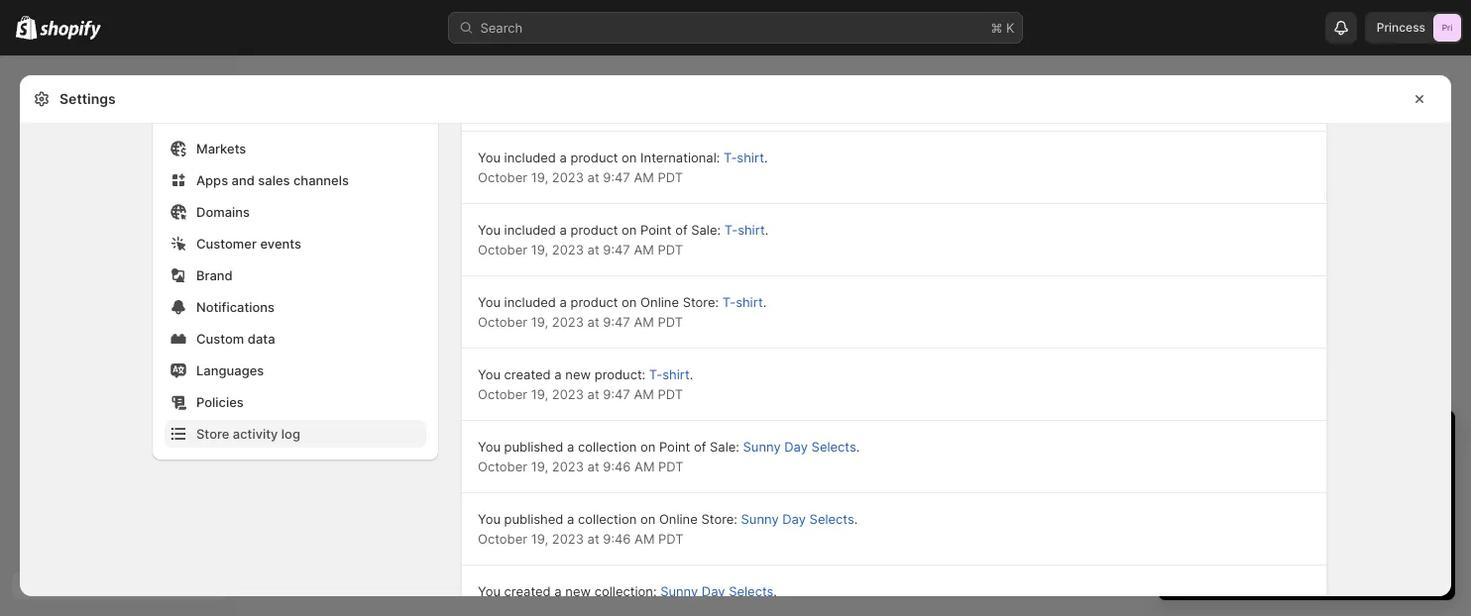 Task type: describe. For each thing, give the bounding box(es) containing it.
sale: for t-
[[691, 222, 721, 237]]

pick
[[1267, 560, 1291, 574]]

included for 19,
[[504, 294, 556, 310]]

you included a product on international: t-shirt . october 19, 2023 at 9:47 am pdt
[[478, 150, 768, 185]]

product for 2023
[[571, 222, 618, 237]]

. inside you created a new product: t-shirt . october 19, 2023 at 9:47 am pdt
[[690, 367, 693, 382]]

t- inside you included a product on point of sale: t-shirt . october 19, 2023 at 9:47 am pdt
[[725, 222, 738, 237]]

product:
[[595, 367, 646, 382]]

online for pdt
[[641, 294, 679, 310]]

am inside you included a product on international: t-shirt . october 19, 2023 at 9:47 am pdt
[[634, 170, 654, 185]]

selects inside 'you published a collection on online store: sunny day selects . october 19, 2023 at 9:46 am pdt'
[[810, 512, 854, 527]]

sunny inside 'you published a collection on online store: sunny day selects . october 19, 2023 at 9:46 am pdt'
[[741, 512, 779, 527]]

first
[[1194, 484, 1218, 499]]

am inside 'you included a product on online store: t-shirt . october 19, 2023 at 9:47 am pdt'
[[634, 314, 654, 330]]

add
[[1295, 524, 1318, 539]]

domains
[[196, 204, 250, 220]]

you for you included a product on international:
[[478, 150, 501, 165]]

⌘ k
[[991, 20, 1015, 35]]

k
[[1006, 20, 1015, 35]]

collection for 9:46
[[578, 512, 637, 527]]

you for you included a product on online store:
[[478, 294, 501, 310]]

pdt inside 'you included a product on online store: t-shirt . october 19, 2023 at 9:47 am pdt'
[[658, 314, 683, 330]]

a for you included a product on international:
[[560, 150, 567, 165]]

included for october
[[504, 222, 556, 237]]

notifications
[[196, 299, 275, 315]]

left
[[1232, 428, 1263, 452]]

at inside you included a product on point of sale: t-shirt . october 19, 2023 at 9:47 am pdt
[[588, 242, 600, 257]]

you for you included a product on point of sale:
[[478, 222, 501, 237]]

you for you published a collection on point of sale:
[[478, 439, 501, 455]]

shirt inside you included a product on point of sale: t-shirt . october 19, 2023 at 9:47 am pdt
[[738, 222, 765, 237]]

shirt inside 'you included a product on online store: t-shirt . october 19, 2023 at 9:47 am pdt'
[[736, 294, 763, 310]]

on for 9:47
[[622, 222, 637, 237]]

store
[[1234, 524, 1265, 539]]

pdt inside 'you published a collection on online store: sunny day selects . october 19, 2023 at 9:46 am pdt'
[[659, 531, 684, 547]]

9:46 inside you published a collection on point of sale: sunny day selects . october 19, 2023 at 9:46 am pdt
[[603, 459, 631, 474]]

custom
[[196, 331, 244, 347]]

of for october 19, 2023 at 9:47 am pdt
[[675, 222, 688, 237]]

apps and sales channels link
[[165, 167, 426, 194]]

features
[[1363, 524, 1413, 539]]

2 vertical spatial sunny
[[661, 584, 698, 599]]

sunny day selects link for selects
[[741, 512, 854, 527]]

⌘
[[991, 20, 1003, 35]]

2 vertical spatial selects
[[729, 584, 774, 599]]

apps and sales channels
[[196, 173, 349, 188]]

t- inside 'you included a product on online store: t-shirt . october 19, 2023 at 9:47 am pdt'
[[723, 294, 736, 310]]

bonus
[[1322, 524, 1359, 539]]

sales
[[258, 173, 290, 188]]

at inside you included a product on international: t-shirt . october 19, 2023 at 9:47 am pdt
[[588, 170, 600, 185]]

pdt inside you published a collection on point of sale: sunny day selects . october 19, 2023 at 9:46 am pdt
[[659, 459, 684, 474]]

2 vertical spatial sunny day selects link
[[661, 584, 774, 599]]

international:
[[641, 150, 720, 165]]

of for october 19, 2023 at 9:46 am pdt
[[694, 439, 706, 455]]

you created a new collection: sunny day selects .
[[478, 584, 777, 599]]

. inside you published a collection on point of sale: sunny day selects . october 19, 2023 at 9:46 am pdt
[[856, 439, 860, 455]]

store: for t-shirt
[[683, 294, 719, 310]]

am inside you published a collection on point of sale: sunny day selects . october 19, 2023 at 9:46 am pdt
[[635, 459, 655, 474]]

data
[[248, 331, 275, 347]]

you created a new product: t-shirt . october 19, 2023 at 9:47 am pdt
[[478, 367, 693, 402]]

a for switch to a paid plan and get:
[[1239, 464, 1246, 479]]

9:47 inside you created a new product: t-shirt . october 19, 2023 at 9:47 am pdt
[[603, 387, 630, 402]]

languages link
[[165, 357, 426, 385]]

settings dialog
[[20, 0, 1452, 617]]

19, inside 'you included a product on online store: t-shirt . october 19, 2023 at 9:47 am pdt'
[[531, 314, 548, 330]]

a for you published a collection on point of sale:
[[567, 439, 575, 455]]

19, inside you included a product on international: t-shirt . october 19, 2023 at 9:47 am pdt
[[531, 170, 548, 185]]

t- inside you included a product on international: t-shirt . october 19, 2023 at 9:47 am pdt
[[724, 150, 737, 165]]

october inside 'you included a product on online store: t-shirt . october 19, 2023 at 9:47 am pdt'
[[478, 314, 528, 330]]

2 vertical spatial day
[[702, 584, 725, 599]]

october inside you included a product on point of sale: t-shirt . october 19, 2023 at 9:47 am pdt
[[478, 242, 528, 257]]

a for you created a new product:
[[555, 367, 562, 382]]

collection for at
[[578, 439, 637, 455]]

apps
[[196, 173, 228, 188]]

2 vertical spatial and
[[1269, 524, 1291, 539]]

your inside "switch to a paid plan and get: first 3 months for $1/month to customize your online store and add bonus features"
[[1403, 504, 1430, 519]]

shirt inside you created a new product: t-shirt . october 19, 2023 at 9:47 am pdt
[[663, 367, 690, 382]]

created for you created a new collection: sunny day selects .
[[504, 584, 551, 599]]

day
[[1193, 428, 1227, 452]]

day inside 'you published a collection on online store: sunny day selects . october 19, 2023 at 9:46 am pdt'
[[783, 512, 806, 527]]

0 horizontal spatial shopify image
[[16, 15, 37, 39]]

you included a product on online store: t-shirt . october 19, 2023 at 9:47 am pdt
[[478, 294, 767, 330]]

store activity log link
[[165, 420, 426, 448]]

store activity log
[[196, 426, 300, 442]]

t- inside you created a new product: t-shirt . october 19, 2023 at 9:47 am pdt
[[649, 367, 663, 382]]

for
[[1282, 484, 1299, 499]]

sunny inside you published a collection on point of sale: sunny day selects . october 19, 2023 at 9:46 am pdt
[[743, 439, 781, 455]]

pdt inside you created a new product: t-shirt . october 19, 2023 at 9:47 am pdt
[[658, 387, 683, 402]]

shirt inside you included a product on international: t-shirt . october 19, 2023 at 9:47 am pdt
[[737, 150, 764, 165]]

included for 2023
[[504, 150, 556, 165]]

19, inside you created a new product: t-shirt . october 19, 2023 at 9:47 am pdt
[[531, 387, 548, 402]]

customize
[[1338, 504, 1400, 519]]

get:
[[1335, 464, 1359, 479]]

point for am
[[659, 439, 690, 455]]

product for 9:47
[[571, 150, 618, 165]]

2023 inside you included a product on international: t-shirt . october 19, 2023 at 9:47 am pdt
[[552, 170, 584, 185]]

point for pdt
[[641, 222, 672, 237]]

brand
[[196, 268, 233, 283]]

october inside you included a product on international: t-shirt . october 19, 2023 at 9:47 am pdt
[[478, 170, 528, 185]]

events
[[260, 236, 301, 251]]

pdt inside you included a product on international: t-shirt . october 19, 2023 at 9:47 am pdt
[[658, 170, 683, 185]]

1 day left in your trial
[[1178, 428, 1373, 452]]

am inside 'you published a collection on online store: sunny day selects . october 19, 2023 at 9:46 am pdt'
[[635, 531, 655, 547]]

t-shirt link for shirt
[[724, 150, 764, 165]]

$1/month
[[1303, 484, 1361, 499]]

you for you published a collection on online store:
[[478, 512, 501, 527]]

customer events
[[196, 236, 301, 251]]

sale: for sunny
[[710, 439, 740, 455]]

a for you published a collection on online store:
[[567, 512, 575, 527]]

on for pdt
[[622, 150, 637, 165]]

you for you created a new product:
[[478, 367, 501, 382]]

markets link
[[165, 135, 426, 163]]

. inside 'you published a collection on online store: sunny day selects . october 19, 2023 at 9:46 am pdt'
[[854, 512, 858, 527]]

collection:
[[595, 584, 657, 599]]



Task type: vqa. For each thing, say whether or not it's contained in the screenshot.


Task type: locate. For each thing, give the bounding box(es) containing it.
1 new from the top
[[566, 367, 591, 382]]

2 at from the top
[[588, 242, 600, 257]]

on inside you published a collection on point of sale: sunny day selects . october 19, 2023 at 9:46 am pdt
[[640, 439, 656, 455]]

0 vertical spatial product
[[571, 150, 618, 165]]

0 vertical spatial collection
[[578, 439, 637, 455]]

at up collection:
[[588, 531, 600, 547]]

0 vertical spatial sunny
[[743, 439, 781, 455]]

1 included from the top
[[504, 150, 556, 165]]

on down you included a product on point of sale: t-shirt . october 19, 2023 at 9:47 am pdt
[[622, 294, 637, 310]]

5 2023 from the top
[[552, 459, 584, 474]]

2 collection from the top
[[578, 512, 637, 527]]

point down you included a product on international: t-shirt . october 19, 2023 at 9:47 am pdt at the top
[[641, 222, 672, 237]]

4 at from the top
[[588, 387, 600, 402]]

on inside you included a product on point of sale: t-shirt . october 19, 2023 at 9:47 am pdt
[[622, 222, 637, 237]]

at inside you created a new product: t-shirt . october 19, 2023 at 9:47 am pdt
[[588, 387, 600, 402]]

19, inside you included a product on point of sale: t-shirt . october 19, 2023 at 9:47 am pdt
[[531, 242, 548, 257]]

sunny day selects link for day
[[743, 439, 856, 455]]

a inside 'you included a product on online store: t-shirt . october 19, 2023 at 9:47 am pdt'
[[560, 294, 567, 310]]

a for you included a product on online store:
[[560, 294, 567, 310]]

7 you from the top
[[478, 584, 501, 599]]

pdt down you included a product on point of sale: t-shirt . october 19, 2023 at 9:47 am pdt
[[658, 314, 683, 330]]

9:47 inside you included a product on point of sale: t-shirt . october 19, 2023 at 9:47 am pdt
[[603, 242, 630, 257]]

1
[[1178, 428, 1187, 452]]

online for am
[[659, 512, 698, 527]]

you inside you included a product on point of sale: t-shirt . october 19, 2023 at 9:47 am pdt
[[478, 222, 501, 237]]

am down the product:
[[634, 387, 654, 402]]

princess
[[1377, 20, 1426, 35]]

to down $1/month
[[1322, 504, 1334, 519]]

to
[[1223, 464, 1235, 479], [1322, 504, 1334, 519]]

0 vertical spatial sunny day selects link
[[743, 439, 856, 455]]

2 vertical spatial your
[[1294, 560, 1319, 574]]

customer
[[196, 236, 257, 251]]

paid
[[1250, 464, 1276, 479]]

published
[[504, 439, 564, 455], [504, 512, 564, 527]]

of
[[675, 222, 688, 237], [694, 439, 706, 455]]

0 vertical spatial 9:46
[[603, 459, 631, 474]]

0 vertical spatial store:
[[683, 294, 719, 310]]

9:47 up 'you included a product on online store: t-shirt . october 19, 2023 at 9:47 am pdt'
[[603, 242, 630, 257]]

created for you created a new product: t-shirt . october 19, 2023 at 9:47 am pdt
[[504, 367, 551, 382]]

1 vertical spatial plan
[[1323, 560, 1347, 574]]

plan up the for
[[1279, 464, 1305, 479]]

customer events link
[[165, 230, 426, 258]]

3 october from the top
[[478, 314, 528, 330]]

0 vertical spatial day
[[785, 439, 808, 455]]

you published a collection on point of sale: sunny day selects . october 19, 2023 at 9:46 am pdt
[[478, 439, 860, 474]]

you inside you included a product on international: t-shirt . october 19, 2023 at 9:47 am pdt
[[478, 150, 501, 165]]

1 2023 from the top
[[552, 170, 584, 185]]

collection up collection:
[[578, 512, 637, 527]]

9:47 up the product:
[[603, 314, 630, 330]]

product inside you included a product on international: t-shirt . october 19, 2023 at 9:47 am pdt
[[571, 150, 618, 165]]

plan down bonus
[[1323, 560, 1347, 574]]

1 vertical spatial selects
[[810, 512, 854, 527]]

store:
[[683, 294, 719, 310], [701, 512, 738, 527]]

am up the product:
[[634, 314, 654, 330]]

product left international:
[[571, 150, 618, 165]]

day
[[785, 439, 808, 455], [783, 512, 806, 527], [702, 584, 725, 599]]

pdt
[[658, 170, 683, 185], [658, 242, 683, 257], [658, 314, 683, 330], [658, 387, 683, 402], [659, 459, 684, 474], [659, 531, 684, 547]]

2023 inside you included a product on point of sale: t-shirt . october 19, 2023 at 9:47 am pdt
[[552, 242, 584, 257]]

selects inside you published a collection on point of sale: sunny day selects . october 19, 2023 at 9:46 am pdt
[[812, 439, 856, 455]]

included inside 'you included a product on online store: t-shirt . october 19, 2023 at 9:47 am pdt'
[[504, 294, 556, 310]]

1 vertical spatial 9:46
[[603, 531, 631, 547]]

pdt up 'you published a collection on online store: sunny day selects . october 19, 2023 at 9:46 am pdt'
[[659, 459, 684, 474]]

sale:
[[691, 222, 721, 237], [710, 439, 740, 455]]

on down you included a product on international: t-shirt . october 19, 2023 at 9:47 am pdt at the top
[[622, 222, 637, 237]]

1 vertical spatial and
[[1309, 464, 1332, 479]]

1 vertical spatial store:
[[701, 512, 738, 527]]

0 vertical spatial your
[[1291, 428, 1332, 452]]

search
[[480, 20, 523, 35]]

1 created from the top
[[504, 367, 551, 382]]

settings
[[59, 91, 116, 108]]

6 at from the top
[[588, 531, 600, 547]]

2023 inside you created a new product: t-shirt . october 19, 2023 at 9:47 am pdt
[[552, 387, 584, 402]]

on left international:
[[622, 150, 637, 165]]

9:46 up 'you published a collection on online store: sunny day selects . october 19, 2023 at 9:46 am pdt'
[[603, 459, 631, 474]]

brand link
[[165, 262, 426, 290]]

and left add
[[1269, 524, 1291, 539]]

your right pick
[[1294, 560, 1319, 574]]

1 day left in your trial element
[[1158, 462, 1456, 601]]

your right in
[[1291, 428, 1332, 452]]

19, inside 'you published a collection on online store: sunny day selects . october 19, 2023 at 9:46 am pdt'
[[531, 531, 548, 547]]

on for 9:46
[[640, 512, 656, 527]]

2 new from the top
[[566, 584, 591, 599]]

0 vertical spatial created
[[504, 367, 551, 382]]

trial
[[1338, 428, 1373, 452]]

point inside you included a product on point of sale: t-shirt . october 19, 2023 at 9:47 am pdt
[[641, 222, 672, 237]]

1 vertical spatial day
[[783, 512, 806, 527]]

0 vertical spatial sale:
[[691, 222, 721, 237]]

markets
[[196, 141, 246, 156]]

t-shirt link for sale:
[[725, 222, 765, 237]]

pdt up you published a collection on point of sale: sunny day selects . october 19, 2023 at 9:46 am pdt
[[658, 387, 683, 402]]

a inside you included a product on international: t-shirt . october 19, 2023 at 9:47 am pdt
[[560, 150, 567, 165]]

new for collection:
[[566, 584, 591, 599]]

product for at
[[571, 294, 618, 310]]

created
[[504, 367, 551, 382], [504, 584, 551, 599]]

switch
[[1178, 464, 1219, 479]]

am inside you created a new product: t-shirt . october 19, 2023 at 9:47 am pdt
[[634, 387, 654, 402]]

sunny day selects link
[[743, 439, 856, 455], [741, 512, 854, 527], [661, 584, 774, 599]]

4 9:47 from the top
[[603, 387, 630, 402]]

2 you from the top
[[478, 222, 501, 237]]

2023
[[552, 170, 584, 185], [552, 242, 584, 257], [552, 314, 584, 330], [552, 387, 584, 402], [552, 459, 584, 474], [552, 531, 584, 547]]

of down international:
[[675, 222, 688, 237]]

. inside 'you included a product on online store: t-shirt . october 19, 2023 at 9:47 am pdt'
[[763, 294, 767, 310]]

sale: inside you included a product on point of sale: t-shirt . october 19, 2023 at 9:47 am pdt
[[691, 222, 721, 237]]

1 vertical spatial sale:
[[710, 439, 740, 455]]

at up the product:
[[588, 314, 600, 330]]

at inside 'you included a product on online store: t-shirt . october 19, 2023 at 9:47 am pdt'
[[588, 314, 600, 330]]

0 vertical spatial included
[[504, 150, 556, 165]]

5 you from the top
[[478, 439, 501, 455]]

day inside you published a collection on point of sale: sunny day selects . october 19, 2023 at 9:46 am pdt
[[785, 439, 808, 455]]

october inside you published a collection on point of sale: sunny day selects . october 19, 2023 at 9:46 am pdt
[[478, 459, 528, 474]]

a inside you published a collection on point of sale: sunny day selects . october 19, 2023 at 9:46 am pdt
[[567, 439, 575, 455]]

am down international:
[[634, 170, 654, 185]]

6 19, from the top
[[531, 531, 548, 547]]

1 vertical spatial your
[[1403, 504, 1430, 519]]

1 9:47 from the top
[[603, 170, 630, 185]]

of inside you included a product on point of sale: t-shirt . october 19, 2023 at 9:47 am pdt
[[675, 222, 688, 237]]

of inside you published a collection on point of sale: sunny day selects . october 19, 2023 at 9:46 am pdt
[[694, 439, 706, 455]]

2023 up you created a new collection: sunny day selects .
[[552, 531, 584, 547]]

0 horizontal spatial of
[[675, 222, 688, 237]]

shirt
[[737, 150, 764, 165], [738, 222, 765, 237], [736, 294, 763, 310], [663, 367, 690, 382]]

t-shirt link for t-
[[723, 294, 763, 310]]

point up 'you published a collection on online store: sunny day selects . october 19, 2023 at 9:46 am pdt'
[[659, 439, 690, 455]]

2 vertical spatial product
[[571, 294, 618, 310]]

1 vertical spatial online
[[659, 512, 698, 527]]

selects
[[812, 439, 856, 455], [810, 512, 854, 527], [729, 584, 774, 599]]

am up you created a new collection: sunny day selects .
[[635, 531, 655, 547]]

9:46
[[603, 459, 631, 474], [603, 531, 631, 547]]

1 horizontal spatial plan
[[1323, 560, 1347, 574]]

2 included from the top
[[504, 222, 556, 237]]

2 9:47 from the top
[[603, 242, 630, 257]]

custom data link
[[165, 325, 426, 353]]

at
[[588, 170, 600, 185], [588, 242, 600, 257], [588, 314, 600, 330], [588, 387, 600, 402], [588, 459, 600, 474], [588, 531, 600, 547]]

pdt inside you included a product on point of sale: t-shirt . october 19, 2023 at 9:47 am pdt
[[658, 242, 683, 257]]

new for product:
[[566, 367, 591, 382]]

9:46 up collection:
[[603, 531, 631, 547]]

6 2023 from the top
[[552, 531, 584, 547]]

0 vertical spatial selects
[[812, 439, 856, 455]]

1 you from the top
[[478, 150, 501, 165]]

store: inside 'you included a product on online store: t-shirt . october 19, 2023 at 9:47 am pdt'
[[683, 294, 719, 310]]

product down you included a product on point of sale: t-shirt . october 19, 2023 at 9:47 am pdt
[[571, 294, 618, 310]]

dialog
[[1460, 75, 1471, 597]]

9:47 down the product:
[[603, 387, 630, 402]]

4 19, from the top
[[531, 387, 548, 402]]

9:47 inside you included a product on international: t-shirt . october 19, 2023 at 9:47 am pdt
[[603, 170, 630, 185]]

included inside you included a product on international: t-shirt . october 19, 2023 at 9:47 am pdt
[[504, 150, 556, 165]]

and up $1/month
[[1309, 464, 1332, 479]]

. inside you included a product on point of sale: t-shirt . october 19, 2023 at 9:47 am pdt
[[765, 222, 769, 237]]

1 published from the top
[[504, 439, 564, 455]]

store
[[196, 426, 229, 442]]

published for october
[[504, 439, 564, 455]]

new
[[566, 367, 591, 382], [566, 584, 591, 599]]

3 9:47 from the top
[[603, 314, 630, 330]]

2 19, from the top
[[531, 242, 548, 257]]

collection inside 'you published a collection on online store: sunny day selects . october 19, 2023 at 9:46 am pdt'
[[578, 512, 637, 527]]

0 vertical spatial point
[[641, 222, 672, 237]]

0 vertical spatial online
[[641, 294, 679, 310]]

and inside settings dialog
[[232, 173, 255, 188]]

policies
[[196, 395, 244, 410]]

you included a product on point of sale: t-shirt . october 19, 2023 at 9:47 am pdt
[[478, 222, 769, 257]]

pick your plan
[[1267, 560, 1347, 574]]

1 vertical spatial of
[[694, 439, 706, 455]]

on
[[622, 150, 637, 165], [622, 222, 637, 237], [622, 294, 637, 310], [640, 439, 656, 455], [640, 512, 656, 527]]

on inside 'you published a collection on online store: sunny day selects . october 19, 2023 at 9:46 am pdt'
[[640, 512, 656, 527]]

a inside you included a product on point of sale: t-shirt . october 19, 2023 at 9:47 am pdt
[[560, 222, 567, 237]]

a
[[560, 150, 567, 165], [560, 222, 567, 237], [560, 294, 567, 310], [555, 367, 562, 382], [567, 439, 575, 455], [1239, 464, 1246, 479], [567, 512, 575, 527], [555, 584, 562, 599]]

1 9:46 from the top
[[603, 459, 631, 474]]

3 2023 from the top
[[552, 314, 584, 330]]

3 you from the top
[[478, 294, 501, 310]]

t-shirt link
[[724, 150, 764, 165], [725, 222, 765, 237], [723, 294, 763, 310], [649, 367, 690, 382]]

plan
[[1279, 464, 1305, 479], [1323, 560, 1347, 574]]

19, inside you published a collection on point of sale: sunny day selects . october 19, 2023 at 9:46 am pdt
[[531, 459, 548, 474]]

at down you created a new product: t-shirt . october 19, 2023 at 9:47 am pdt
[[588, 459, 600, 474]]

created left collection:
[[504, 584, 551, 599]]

online down you included a product on point of sale: t-shirt . october 19, 2023 at 9:47 am pdt
[[641, 294, 679, 310]]

1 vertical spatial collection
[[578, 512, 637, 527]]

1 horizontal spatial shopify image
[[40, 20, 101, 40]]

0 horizontal spatial and
[[232, 173, 255, 188]]

2023 inside 'you included a product on online store: t-shirt . october 19, 2023 at 9:47 am pdt'
[[552, 314, 584, 330]]

months
[[1233, 484, 1279, 499]]

product
[[571, 150, 618, 165], [571, 222, 618, 237], [571, 294, 618, 310]]

am inside you included a product on point of sale: t-shirt . october 19, 2023 at 9:47 am pdt
[[634, 242, 654, 257]]

4 you from the top
[[478, 367, 501, 382]]

1 horizontal spatial of
[[694, 439, 706, 455]]

domains link
[[165, 198, 426, 226]]

created inside you created a new product: t-shirt . october 19, 2023 at 9:47 am pdt
[[504, 367, 551, 382]]

on down you published a collection on point of sale: sunny day selects . october 19, 2023 at 9:46 am pdt
[[640, 512, 656, 527]]

to up 3
[[1223, 464, 1235, 479]]

0 vertical spatial published
[[504, 439, 564, 455]]

2023 down 'you included a product on online store: t-shirt . october 19, 2023 at 9:47 am pdt'
[[552, 387, 584, 402]]

19,
[[531, 170, 548, 185], [531, 242, 548, 257], [531, 314, 548, 330], [531, 387, 548, 402], [531, 459, 548, 474], [531, 531, 548, 547]]

languages
[[196, 363, 264, 378]]

2 vertical spatial included
[[504, 294, 556, 310]]

9:46 inside 'you published a collection on online store: sunny day selects . october 19, 2023 at 9:46 am pdt'
[[603, 531, 631, 547]]

on inside 'you included a product on online store: t-shirt . october 19, 2023 at 9:47 am pdt'
[[622, 294, 637, 310]]

1 vertical spatial to
[[1322, 504, 1334, 519]]

0 vertical spatial plan
[[1279, 464, 1305, 479]]

6 you from the top
[[478, 512, 501, 527]]

2 created from the top
[[504, 584, 551, 599]]

published for 19,
[[504, 512, 564, 527]]

of up 'you published a collection on online store: sunny day selects . october 19, 2023 at 9:46 am pdt'
[[694, 439, 706, 455]]

1 day left in your trial button
[[1158, 411, 1456, 452]]

princess image
[[1434, 14, 1462, 42]]

your inside dropdown button
[[1291, 428, 1332, 452]]

1 at from the top
[[588, 170, 600, 185]]

1 vertical spatial published
[[504, 512, 564, 527]]

published inside you published a collection on point of sale: sunny day selects . october 19, 2023 at 9:46 am pdt
[[504, 439, 564, 455]]

product down you included a product on international: t-shirt . october 19, 2023 at 9:47 am pdt at the top
[[571, 222, 618, 237]]

1 vertical spatial point
[[659, 439, 690, 455]]

published inside 'you published a collection on online store: sunny day selects . october 19, 2023 at 9:46 am pdt'
[[504, 512, 564, 527]]

october
[[478, 170, 528, 185], [478, 242, 528, 257], [478, 314, 528, 330], [478, 387, 528, 402], [478, 459, 528, 474], [478, 531, 528, 547]]

on for am
[[622, 294, 637, 310]]

am up 'you included a product on online store: t-shirt . october 19, 2023 at 9:47 am pdt'
[[634, 242, 654, 257]]

pick your plan link
[[1178, 553, 1436, 581]]

pdt up you created a new collection: sunny day selects .
[[659, 531, 684, 547]]

your up the features
[[1403, 504, 1430, 519]]

5 october from the top
[[478, 459, 528, 474]]

at up you included a product on point of sale: t-shirt . october 19, 2023 at 9:47 am pdt
[[588, 170, 600, 185]]

1 vertical spatial new
[[566, 584, 591, 599]]

2023 up 'you included a product on online store: t-shirt . october 19, 2023 at 9:47 am pdt'
[[552, 242, 584, 257]]

3
[[1221, 484, 1230, 499]]

5 at from the top
[[588, 459, 600, 474]]

1 vertical spatial sunny
[[741, 512, 779, 527]]

on inside you included a product on international: t-shirt . october 19, 2023 at 9:47 am pdt
[[622, 150, 637, 165]]

2023 inside 'you published a collection on online store: sunny day selects . october 19, 2023 at 9:46 am pdt'
[[552, 531, 584, 547]]

log
[[281, 426, 300, 442]]

plan inside "switch to a paid plan and get: first 3 months for $1/month to customize your online store and add bonus features"
[[1279, 464, 1305, 479]]

1 vertical spatial product
[[571, 222, 618, 237]]

notifications link
[[165, 294, 426, 321]]

collection
[[578, 439, 637, 455], [578, 512, 637, 527]]

am up 'you published a collection on online store: sunny day selects . october 19, 2023 at 9:46 am pdt'
[[635, 459, 655, 474]]

activity
[[233, 426, 278, 442]]

a for you included a product on point of sale:
[[560, 222, 567, 237]]

collection down you created a new product: t-shirt . october 19, 2023 at 9:47 am pdt
[[578, 439, 637, 455]]

0 vertical spatial to
[[1223, 464, 1235, 479]]

store: inside 'you published a collection on online store: sunny day selects . october 19, 2023 at 9:46 am pdt'
[[701, 512, 738, 527]]

0 vertical spatial of
[[675, 222, 688, 237]]

pdt up 'you included a product on online store: t-shirt . october 19, 2023 at 9:47 am pdt'
[[658, 242, 683, 257]]

october inside you created a new product: t-shirt . october 19, 2023 at 9:47 am pdt
[[478, 387, 528, 402]]

.
[[764, 150, 768, 165], [765, 222, 769, 237], [763, 294, 767, 310], [690, 367, 693, 382], [856, 439, 860, 455], [854, 512, 858, 527], [774, 584, 777, 599]]

3 included from the top
[[504, 294, 556, 310]]

switch to a paid plan and get: first 3 months for $1/month to customize your online store and add bonus features
[[1178, 464, 1430, 539]]

you inside you published a collection on point of sale: sunny day selects . october 19, 2023 at 9:46 am pdt
[[478, 439, 501, 455]]

9:47 up you included a product on point of sale: t-shirt . october 19, 2023 at 9:47 am pdt
[[603, 170, 630, 185]]

pdt down international:
[[658, 170, 683, 185]]

on for at
[[640, 439, 656, 455]]

in
[[1269, 428, 1285, 452]]

policies link
[[165, 389, 426, 416]]

you published a collection on online store: sunny day selects . october 19, 2023 at 9:46 am pdt
[[478, 512, 858, 547]]

9:47 inside 'you included a product on online store: t-shirt . october 19, 2023 at 9:47 am pdt'
[[603, 314, 630, 330]]

2 horizontal spatial and
[[1309, 464, 1332, 479]]

you
[[478, 150, 501, 165], [478, 222, 501, 237], [478, 294, 501, 310], [478, 367, 501, 382], [478, 439, 501, 455], [478, 512, 501, 527], [478, 584, 501, 599]]

1 vertical spatial included
[[504, 222, 556, 237]]

2 2023 from the top
[[552, 242, 584, 257]]

2 october from the top
[[478, 242, 528, 257]]

a inside you created a new product: t-shirt . october 19, 2023 at 9:47 am pdt
[[555, 367, 562, 382]]

collection inside you published a collection on point of sale: sunny day selects . october 19, 2023 at 9:46 am pdt
[[578, 439, 637, 455]]

point
[[641, 222, 672, 237], [659, 439, 690, 455]]

shopify image
[[16, 15, 37, 39], [40, 20, 101, 40]]

3 at from the top
[[588, 314, 600, 330]]

you inside you created a new product: t-shirt . october 19, 2023 at 9:47 am pdt
[[478, 367, 501, 382]]

channels
[[293, 173, 349, 188]]

1 october from the top
[[478, 170, 528, 185]]

4 2023 from the top
[[552, 387, 584, 402]]

6 october from the top
[[478, 531, 528, 547]]

online inside 'you published a collection on online store: sunny day selects . october 19, 2023 at 9:46 am pdt'
[[659, 512, 698, 527]]

on down the product:
[[640, 439, 656, 455]]

point inside you published a collection on point of sale: sunny day selects . october 19, 2023 at 9:46 am pdt
[[659, 439, 690, 455]]

2 product from the top
[[571, 222, 618, 237]]

2023 inside you published a collection on point of sale: sunny day selects . october 19, 2023 at 9:46 am pdt
[[552, 459, 584, 474]]

1 collection from the top
[[578, 439, 637, 455]]

you inside 'you published a collection on online store: sunny day selects . october 19, 2023 at 9:46 am pdt'
[[478, 512, 501, 527]]

2023 down you created a new product: t-shirt . october 19, 2023 at 9:47 am pdt
[[552, 459, 584, 474]]

1 vertical spatial created
[[504, 584, 551, 599]]

4 october from the top
[[478, 387, 528, 402]]

online down you published a collection on point of sale: sunny day selects . october 19, 2023 at 9:46 am pdt
[[659, 512, 698, 527]]

at inside 'you published a collection on online store: sunny day selects . october 19, 2023 at 9:46 am pdt'
[[588, 531, 600, 547]]

your
[[1291, 428, 1332, 452], [1403, 504, 1430, 519], [1294, 560, 1319, 574]]

you inside 'you included a product on online store: t-shirt . october 19, 2023 at 9:47 am pdt'
[[478, 294, 501, 310]]

0 horizontal spatial plan
[[1279, 464, 1305, 479]]

online
[[1194, 524, 1230, 539]]

t-
[[724, 150, 737, 165], [725, 222, 738, 237], [723, 294, 736, 310], [649, 367, 663, 382]]

1 horizontal spatial to
[[1322, 504, 1334, 519]]

at up 'you included a product on online store: t-shirt . october 19, 2023 at 9:47 am pdt'
[[588, 242, 600, 257]]

0 vertical spatial and
[[232, 173, 255, 188]]

and right apps
[[232, 173, 255, 188]]

created left the product:
[[504, 367, 551, 382]]

0 horizontal spatial to
[[1223, 464, 1235, 479]]

2023 up you created a new product: t-shirt . october 19, 2023 at 9:47 am pdt
[[552, 314, 584, 330]]

and
[[232, 173, 255, 188], [1309, 464, 1332, 479], [1269, 524, 1291, 539]]

1 horizontal spatial and
[[1269, 524, 1291, 539]]

sale: inside you published a collection on point of sale: sunny day selects . october 19, 2023 at 9:46 am pdt
[[710, 439, 740, 455]]

2 9:46 from the top
[[603, 531, 631, 547]]

product inside 'you included a product on online store: t-shirt . october 19, 2023 at 9:47 am pdt'
[[571, 294, 618, 310]]

3 19, from the top
[[531, 314, 548, 330]]

included
[[504, 150, 556, 165], [504, 222, 556, 237], [504, 294, 556, 310]]

store: for sunny day selects
[[701, 512, 738, 527]]

at down the product:
[[588, 387, 600, 402]]

a inside 'you published a collection on online store: sunny day selects . october 19, 2023 at 9:46 am pdt'
[[567, 512, 575, 527]]

3 product from the top
[[571, 294, 618, 310]]

. inside you included a product on international: t-shirt . october 19, 2023 at 9:47 am pdt
[[764, 150, 768, 165]]

a inside "switch to a paid plan and get: first 3 months for $1/month to customize your online store and add bonus features"
[[1239, 464, 1246, 479]]

am
[[634, 170, 654, 185], [634, 242, 654, 257], [634, 314, 654, 330], [634, 387, 654, 402], [635, 459, 655, 474], [635, 531, 655, 547]]

1 vertical spatial sunny day selects link
[[741, 512, 854, 527]]

online
[[641, 294, 679, 310], [659, 512, 698, 527]]

new inside you created a new product: t-shirt . october 19, 2023 at 9:47 am pdt
[[566, 367, 591, 382]]

online inside 'you included a product on online store: t-shirt . october 19, 2023 at 9:47 am pdt'
[[641, 294, 679, 310]]

5 19, from the top
[[531, 459, 548, 474]]

new left the product:
[[566, 367, 591, 382]]

october inside 'you published a collection on online store: sunny day selects . october 19, 2023 at 9:46 am pdt'
[[478, 531, 528, 547]]

custom data
[[196, 331, 275, 347]]

1 19, from the top
[[531, 170, 548, 185]]

1 product from the top
[[571, 150, 618, 165]]

2023 up you included a product on point of sale: t-shirt . october 19, 2023 at 9:47 am pdt
[[552, 170, 584, 185]]

2 published from the top
[[504, 512, 564, 527]]

t-shirt link for .
[[649, 367, 690, 382]]

0 vertical spatial new
[[566, 367, 591, 382]]

new left collection:
[[566, 584, 591, 599]]

at inside you published a collection on point of sale: sunny day selects . october 19, 2023 at 9:46 am pdt
[[588, 459, 600, 474]]



